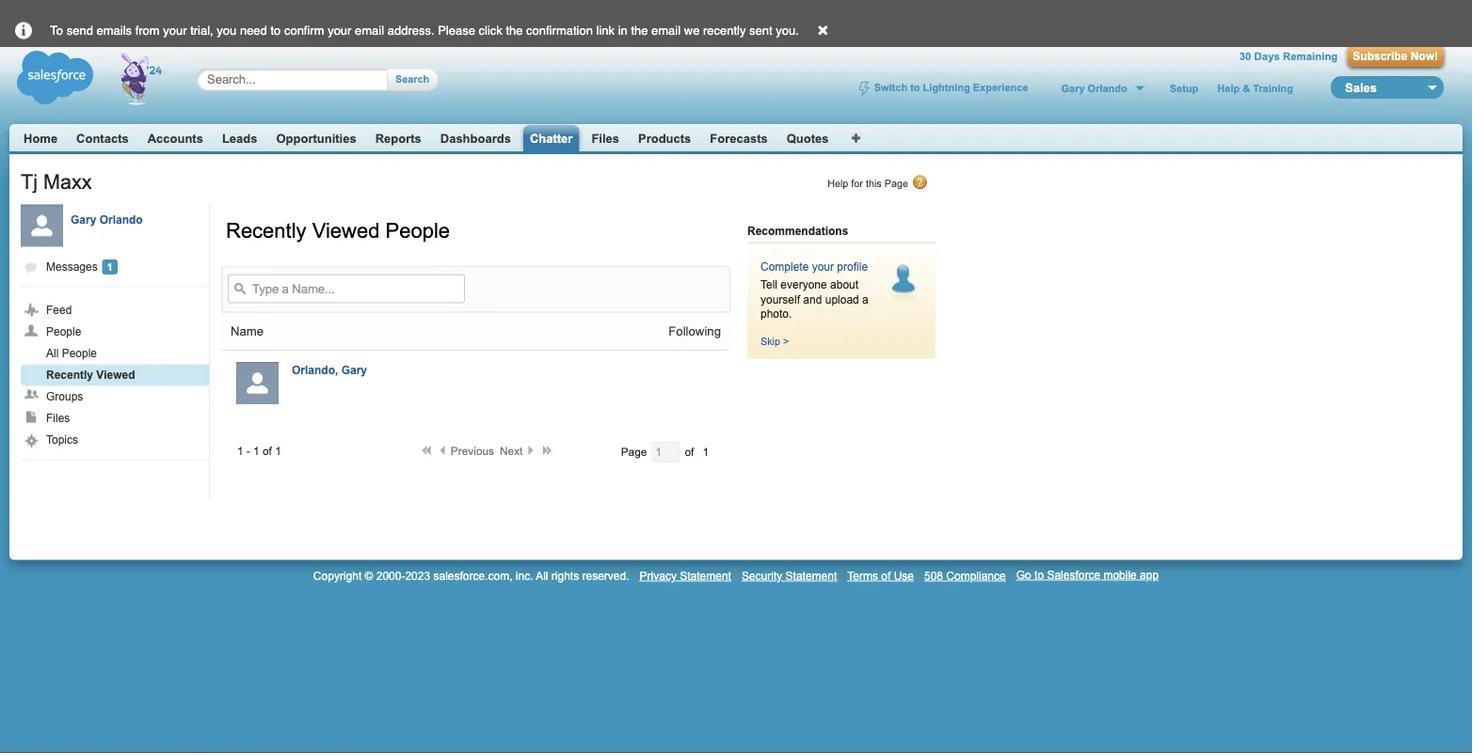 Task type: vqa. For each thing, say whether or not it's contained in the screenshot.
People to the bottom
yes



Task type: describe. For each thing, give the bounding box(es) containing it.
1 horizontal spatial of
[[685, 446, 694, 459]]

quotes
[[787, 131, 829, 145]]

0 vertical spatial people
[[386, 219, 450, 242]]

from
[[135, 24, 160, 38]]

salesforce
[[1047, 569, 1100, 582]]

home link
[[24, 131, 58, 145]]

help for this page
[[828, 178, 908, 190]]

to send emails from your trial, you need to confirm your email address. please click the confirmation link in the email we recently sent you.
[[50, 24, 799, 38]]

>
[[783, 336, 789, 348]]

2023
[[405, 570, 430, 583]]

app
[[1140, 569, 1159, 582]]

508 compliance
[[924, 570, 1006, 583]]

Page text field
[[652, 442, 680, 463]]

confirm
[[284, 24, 324, 38]]

leads
[[222, 131, 257, 145]]

previous image
[[440, 446, 449, 455]]

switch to lightning experience
[[874, 82, 1028, 94]]

messages
[[46, 261, 98, 273]]

salesforce.com image
[[12, 47, 177, 108]]

maxx
[[43, 170, 92, 193]]

0 horizontal spatial your
[[163, 24, 187, 38]]

1 horizontal spatial files link
[[591, 131, 619, 145]]

security
[[742, 570, 782, 583]]

to
[[50, 24, 63, 38]]

30
[[1239, 50, 1251, 63]]

2 horizontal spatial your
[[812, 260, 834, 273]]

yourself
[[761, 293, 800, 306]]

30 days remaining link
[[1239, 50, 1338, 63]]

0 horizontal spatial files link
[[21, 408, 209, 430]]

for
[[851, 178, 863, 190]]

2 horizontal spatial gary
[[1061, 82, 1085, 94]]

previous
[[451, 445, 494, 457]]

inc.
[[516, 570, 533, 583]]

name
[[231, 324, 264, 338]]

2 email from the left
[[651, 24, 681, 38]]

messages link
[[21, 257, 102, 278]]

help for help for this page
[[828, 178, 848, 190]]

switch to lightning experience link
[[858, 82, 1028, 97]]

security statement
[[742, 570, 837, 583]]

this
[[866, 178, 882, 190]]

privacy statement link
[[640, 570, 731, 583]]

you
[[217, 24, 237, 38]]

upload
[[825, 293, 859, 306]]

opportunities
[[276, 131, 356, 145]]

tj maxx
[[21, 170, 92, 193]]

sent
[[749, 24, 772, 38]]

1 vertical spatial orlando
[[99, 213, 143, 226]]

sales
[[1345, 80, 1377, 95]]

0 vertical spatial viewed
[[312, 219, 380, 242]]

viewed inside all people recently viewed
[[96, 369, 135, 382]]

skip >
[[761, 336, 789, 348]]

setup link
[[1170, 82, 1199, 95]]

in
[[618, 24, 628, 38]]

help for help & training
[[1217, 82, 1240, 94]]

terms of use
[[847, 570, 914, 583]]

confirmation
[[526, 24, 593, 38]]

0 horizontal spatial of
[[263, 445, 272, 458]]

1 vertical spatial page
[[621, 446, 647, 459]]

1 vertical spatial all
[[536, 570, 548, 583]]

close image
[[802, 9, 845, 38]]

people inside all people recently viewed
[[62, 347, 97, 360]]

0 vertical spatial recently
[[226, 219, 306, 242]]

2 horizontal spatial of
[[881, 570, 891, 583]]

forecasts link
[[710, 131, 768, 145]]

recently
[[703, 24, 746, 38]]

2 the from the left
[[631, 24, 648, 38]]

experience
[[973, 82, 1028, 94]]

Type a Name... text field
[[228, 274, 465, 304]]

products link
[[638, 131, 691, 145]]

1 horizontal spatial orlando
[[1088, 82, 1127, 94]]

1 horizontal spatial files
[[591, 131, 619, 145]]

1 email from the left
[[355, 24, 384, 38]]

copyright © 2000-2023 salesforce.com, inc. all rights reserved.
[[313, 570, 629, 583]]

link
[[596, 24, 615, 38]]

&
[[1243, 82, 1250, 94]]

privacy
[[640, 570, 677, 583]]

30 days remaining
[[1239, 50, 1338, 63]]

0 horizontal spatial files
[[46, 412, 70, 425]]

trial,
[[190, 24, 213, 38]]

people link
[[21, 321, 209, 343]]

contacts
[[76, 131, 129, 145]]

accounts
[[148, 131, 203, 145]]

reports
[[375, 131, 421, 145]]

home
[[24, 131, 58, 145]]

a
[[862, 293, 869, 306]]

©
[[365, 570, 373, 583]]

everyone
[[781, 279, 827, 291]]

next image
[[525, 446, 533, 455]]

contacts link
[[76, 131, 129, 145]]

and
[[803, 293, 822, 306]]

terms
[[847, 570, 878, 583]]

people inside 'link'
[[46, 326, 81, 338]]

complete
[[761, 260, 809, 273]]

1 vertical spatial gary orlando
[[71, 213, 143, 226]]

orlando, gary link
[[292, 364, 367, 377]]

leads link
[[222, 131, 257, 145]]

groups link
[[21, 386, 209, 408]]



Task type: locate. For each thing, give the bounding box(es) containing it.
gary down maxx
[[71, 213, 96, 226]]

1 horizontal spatial gary orlando
[[1061, 82, 1127, 94]]

to for go to salesforce mobile app
[[1035, 569, 1044, 582]]

help & training link
[[1217, 82, 1293, 95]]

1 horizontal spatial to
[[910, 82, 920, 94]]

0 horizontal spatial all
[[46, 347, 59, 360]]

0 vertical spatial page
[[885, 178, 908, 190]]

1 horizontal spatial help
[[1217, 82, 1240, 94]]

following link
[[669, 324, 721, 338]]

of
[[263, 445, 272, 458], [685, 446, 694, 459], [881, 570, 891, 583]]

files right 'chatter'
[[591, 131, 619, 145]]

0 horizontal spatial orlando
[[99, 213, 143, 226]]

complete your profile link
[[761, 260, 922, 300]]

your up everyone
[[812, 260, 834, 273]]

chatter link
[[530, 131, 573, 146]]

files link right 'chatter'
[[591, 131, 619, 145]]

help for this page (new window) image
[[913, 175, 928, 190]]

files link down recently viewed link
[[21, 408, 209, 430]]

viewed down all people 'link'
[[96, 369, 135, 382]]

salesforce.com,
[[433, 570, 513, 583]]

1 vertical spatial files
[[46, 412, 70, 425]]

page left page text field
[[621, 446, 647, 459]]

1 horizontal spatial your
[[328, 24, 351, 38]]

recently
[[226, 219, 306, 242], [46, 369, 93, 382]]

rights
[[551, 570, 579, 583]]

0 horizontal spatial page
[[621, 446, 647, 459]]

of left use
[[881, 570, 891, 583]]

dashboards
[[440, 131, 511, 145]]

1 horizontal spatial gary
[[341, 364, 367, 377]]

to right the need at the top
[[271, 24, 281, 38]]

1 vertical spatial to
[[910, 82, 920, 94]]

feed
[[46, 304, 72, 317]]

0 horizontal spatial recently
[[46, 369, 93, 382]]

use
[[894, 570, 914, 583]]

to for switch to lightning experience
[[910, 82, 920, 94]]

-
[[246, 445, 250, 458]]

send
[[67, 24, 93, 38]]

statement
[[680, 570, 731, 583], [786, 570, 837, 583]]

first page image
[[422, 446, 431, 455]]

of right the -
[[263, 445, 272, 458]]

1 horizontal spatial statement
[[786, 570, 837, 583]]

0 horizontal spatial the
[[506, 24, 523, 38]]

email left the address.
[[355, 24, 384, 38]]

messages 1
[[46, 261, 113, 273]]

0 vertical spatial help
[[1217, 82, 1240, 94]]

page
[[885, 178, 908, 190], [621, 446, 647, 459]]

need
[[240, 24, 267, 38]]

previous link
[[438, 445, 494, 457]]

gary right experience
[[1061, 82, 1085, 94]]

recently viewed people
[[226, 219, 450, 242]]

tj
[[21, 170, 38, 193]]

0 vertical spatial all
[[46, 347, 59, 360]]

to right switch
[[910, 82, 920, 94]]

0 horizontal spatial email
[[355, 24, 384, 38]]

Search... text field
[[207, 72, 369, 87]]

you.
[[776, 24, 799, 38]]

1
[[107, 261, 113, 273], [237, 445, 243, 458], [253, 445, 259, 458], [275, 445, 281, 458], [703, 446, 709, 459]]

we
[[684, 24, 700, 38]]

2 vertical spatial people
[[62, 347, 97, 360]]

help for this page link
[[828, 175, 928, 190]]

1 horizontal spatial page
[[885, 178, 908, 190]]

profile
[[837, 260, 868, 273]]

recently viewed link
[[21, 365, 209, 386]]

1 vertical spatial people
[[46, 326, 81, 338]]

days
[[1254, 50, 1280, 63]]

0 vertical spatial gary
[[1061, 82, 1085, 94]]

508
[[924, 570, 943, 583]]

security statement link
[[742, 570, 837, 583]]

orlando left setup on the top right of page
[[1088, 82, 1127, 94]]

last page image
[[543, 446, 551, 455]]

skip
[[761, 336, 780, 348]]

terms of use link
[[847, 570, 914, 583]]

0 vertical spatial files
[[591, 131, 619, 145]]

go
[[1016, 569, 1031, 582]]

your right the confirm
[[328, 24, 351, 38]]

files
[[591, 131, 619, 145], [46, 412, 70, 425]]

info image
[[0, 7, 47, 40]]

help left &
[[1217, 82, 1240, 94]]

tell
[[761, 279, 778, 291]]

2000-
[[376, 570, 405, 583]]

all people recently viewed
[[46, 347, 135, 382]]

email left we
[[651, 24, 681, 38]]

forecasts
[[710, 131, 768, 145]]

0 horizontal spatial gary
[[71, 213, 96, 226]]

0 horizontal spatial viewed
[[96, 369, 135, 382]]

2 horizontal spatial to
[[1035, 569, 1044, 582]]

0 horizontal spatial help
[[828, 178, 848, 190]]

lightning
[[923, 82, 970, 94]]

None button
[[1347, 47, 1444, 67], [388, 68, 429, 91], [1347, 47, 1444, 67], [388, 68, 429, 91]]

1 horizontal spatial email
[[651, 24, 681, 38]]

of right page text field
[[685, 446, 694, 459]]

2 statement from the left
[[786, 570, 837, 583]]

skip > link
[[761, 336, 789, 348]]

all
[[46, 347, 59, 360], [536, 570, 548, 583]]

all tabs image
[[851, 131, 862, 143]]

orlando, gary
[[292, 364, 367, 377]]

switch
[[874, 82, 908, 94]]

1 vertical spatial gary
[[71, 213, 96, 226]]

None search field
[[177, 47, 451, 112]]

accounts link
[[148, 131, 203, 145]]

gary right orlando,
[[341, 364, 367, 377]]

people down feed
[[46, 326, 81, 338]]

emails
[[96, 24, 132, 38]]

0 horizontal spatial gary orlando
[[71, 213, 143, 226]]

help left for
[[828, 178, 848, 190]]

the right in in the top of the page
[[631, 24, 648, 38]]

copyright
[[313, 570, 362, 583]]

1 vertical spatial help
[[828, 178, 848, 190]]

people down people 'link'
[[62, 347, 97, 360]]

1 vertical spatial viewed
[[96, 369, 135, 382]]

1 vertical spatial recently
[[46, 369, 93, 382]]

0 vertical spatial files link
[[591, 131, 619, 145]]

all right inc.
[[536, 570, 548, 583]]

0 horizontal spatial to
[[271, 24, 281, 38]]

orlando,
[[292, 364, 338, 377]]

0 vertical spatial orlando
[[1088, 82, 1127, 94]]

viewed up type a name... text field
[[312, 219, 380, 242]]

people up type a name... text field
[[386, 219, 450, 242]]

compliance
[[946, 570, 1006, 583]]

people
[[386, 219, 450, 242], [46, 326, 81, 338], [62, 347, 97, 360]]

files up the topics
[[46, 412, 70, 425]]

statement right privacy
[[680, 570, 731, 583]]

click
[[479, 24, 502, 38]]

1 - 1 of  1
[[237, 445, 281, 458]]

gary orlando link
[[71, 213, 143, 226]]

page right this
[[885, 178, 908, 190]]

orlando up messages 1
[[99, 213, 143, 226]]

2 vertical spatial gary
[[341, 364, 367, 377]]

next
[[500, 445, 523, 457]]

gary
[[1061, 82, 1085, 94], [71, 213, 96, 226], [341, 364, 367, 377]]

1 inside messages 1
[[107, 261, 113, 273]]

following
[[669, 324, 721, 338]]

the
[[506, 24, 523, 38], [631, 24, 648, 38]]

1 horizontal spatial the
[[631, 24, 648, 38]]

statement right security
[[786, 570, 837, 583]]

privacy statement
[[640, 570, 731, 583]]

tell everyone about yourself and upload a photo.
[[761, 279, 869, 321]]

all down feed
[[46, 347, 59, 360]]

to
[[271, 24, 281, 38], [910, 82, 920, 94], [1035, 569, 1044, 582]]

gary orlando left setup on the top right of page
[[1061, 82, 1127, 94]]

statement for security statement
[[786, 570, 837, 583]]

1 the from the left
[[506, 24, 523, 38]]

1 statement from the left
[[680, 570, 731, 583]]

all people link
[[21, 343, 209, 365]]

name link
[[231, 324, 264, 338]]

0 vertical spatial to
[[271, 24, 281, 38]]

your left the trial,
[[163, 24, 187, 38]]

0 vertical spatial gary orlando
[[1061, 82, 1127, 94]]

0 horizontal spatial statement
[[680, 570, 731, 583]]

1 horizontal spatial all
[[536, 570, 548, 583]]

1 horizontal spatial viewed
[[312, 219, 380, 242]]

reports link
[[375, 131, 421, 145]]

feed link
[[21, 300, 209, 321]]

about
[[830, 279, 859, 291]]

photo.
[[761, 308, 792, 321]]

recommendations
[[747, 224, 848, 237]]

orlando
[[1088, 82, 1127, 94], [99, 213, 143, 226]]

508 compliance link
[[924, 570, 1006, 583]]

the right click
[[506, 24, 523, 38]]

recently inside all people recently viewed
[[46, 369, 93, 382]]

2 vertical spatial to
[[1035, 569, 1044, 582]]

reserved.
[[582, 570, 629, 583]]

gary orlando image
[[21, 205, 63, 247]]

chatter
[[530, 131, 573, 145]]

statement for privacy statement
[[680, 570, 731, 583]]

gary orlando image
[[236, 362, 279, 405]]

gary orlando down maxx
[[71, 213, 143, 226]]

1 horizontal spatial recently
[[226, 219, 306, 242]]

1 vertical spatial files link
[[21, 408, 209, 430]]

to right go
[[1035, 569, 1044, 582]]

next link
[[500, 445, 535, 457]]

groups
[[46, 391, 83, 403]]

all inside all people recently viewed
[[46, 347, 59, 360]]



